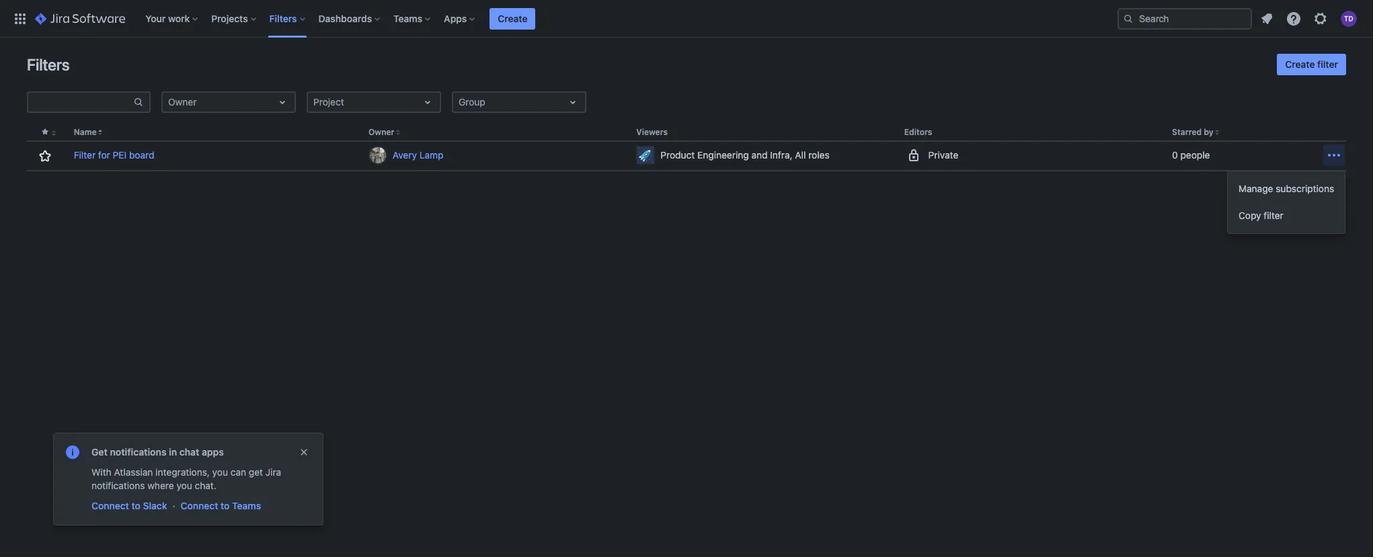 Task type: describe. For each thing, give the bounding box(es) containing it.
group containing manage subscriptions
[[1229, 172, 1346, 233]]

chat.
[[195, 480, 217, 492]]

projects
[[211, 12, 248, 24]]

filter for copy filter
[[1264, 210, 1284, 221]]

work
[[168, 12, 190, 24]]

pei
[[113, 149, 127, 161]]

name
[[74, 127, 97, 137]]

appswitcher icon image
[[12, 10, 28, 27]]

settings image
[[1313, 10, 1329, 27]]

to for teams
[[221, 501, 230, 512]]

manage
[[1239, 183, 1274, 194]]

create for create filter
[[1286, 59, 1316, 70]]

engineering
[[698, 149, 749, 161]]

projects button
[[207, 8, 261, 29]]

avery lamp
[[393, 149, 444, 161]]

create button
[[490, 8, 536, 29]]

lamp
[[420, 149, 444, 161]]

editors
[[905, 127, 933, 137]]

0 horizontal spatial owner
[[168, 96, 197, 108]]

0 vertical spatial notifications
[[110, 447, 167, 458]]

jira
[[266, 467, 281, 478]]

teams inside button
[[232, 501, 261, 512]]

info image
[[65, 445, 81, 461]]

create for create
[[498, 12, 528, 24]]

filter
[[74, 149, 96, 161]]

chat
[[179, 447, 199, 458]]

dashboards button
[[315, 8, 386, 29]]

connect to teams button
[[179, 499, 262, 515]]

roles
[[809, 149, 830, 161]]

filter for pei board
[[74, 149, 154, 161]]

your profile and settings image
[[1342, 10, 1358, 27]]

your work
[[145, 12, 190, 24]]

filters inside popup button
[[270, 12, 297, 24]]

for
[[98, 149, 110, 161]]

teams inside popup button
[[394, 12, 423, 24]]

atlassian
[[114, 467, 153, 478]]

teams button
[[390, 8, 436, 29]]

avery
[[393, 149, 417, 161]]

open image for owner
[[275, 94, 291, 110]]

product
[[661, 149, 695, 161]]

starred by
[[1173, 127, 1214, 137]]

board
[[129, 149, 154, 161]]

by
[[1205, 127, 1214, 137]]

get
[[249, 467, 263, 478]]

manage subscriptions
[[1239, 183, 1335, 194]]

subscriptions
[[1276, 183, 1335, 194]]

integrations,
[[156, 467, 210, 478]]

filters details element
[[27, 124, 1347, 172]]

name button
[[74, 127, 97, 137]]

connect for connect to teams
[[181, 501, 218, 512]]

get
[[92, 447, 108, 458]]

manage subscriptions link
[[1229, 176, 1346, 203]]



Task type: locate. For each thing, give the bounding box(es) containing it.
1 horizontal spatial to
[[221, 501, 230, 512]]

0 horizontal spatial filters
[[27, 55, 70, 74]]

1 horizontal spatial teams
[[394, 12, 423, 24]]

copy
[[1239, 210, 1262, 221]]

filter for create filter
[[1318, 59, 1339, 70]]

filters right 'projects' dropdown button
[[270, 12, 297, 24]]

notifications up atlassian
[[110, 447, 167, 458]]

connect to teams
[[181, 501, 261, 512]]

connect down chat. in the bottom left of the page
[[181, 501, 218, 512]]

0 horizontal spatial open image
[[275, 94, 291, 110]]

apps
[[202, 447, 224, 458]]

2 to from the left
[[221, 501, 230, 512]]

owner button
[[369, 127, 395, 137]]

0 vertical spatial filters
[[270, 12, 297, 24]]

project
[[314, 96, 344, 108]]

1 vertical spatial filters
[[27, 55, 70, 74]]

with
[[92, 467, 112, 478]]

open image for group
[[565, 94, 581, 110]]

starred by button
[[1173, 127, 1214, 137]]

1 horizontal spatial connect
[[181, 501, 218, 512]]

filter inside button
[[1264, 210, 1284, 221]]

to inside button
[[221, 501, 230, 512]]

1 vertical spatial you
[[177, 480, 192, 492]]

connect
[[92, 501, 129, 512], [181, 501, 218, 512]]

0 people
[[1173, 149, 1211, 161]]

with atlassian integrations, you can get jira notifications where you chat.
[[92, 467, 281, 492]]

and
[[752, 149, 768, 161]]

get notifications in chat apps
[[92, 447, 224, 458]]

alert
[[54, 434, 323, 525]]

banner containing your work
[[0, 0, 1374, 38]]

1 horizontal spatial filter
[[1318, 59, 1339, 70]]

0 horizontal spatial teams
[[232, 501, 261, 512]]

help image
[[1286, 10, 1303, 27]]

copy filter button
[[1229, 203, 1346, 229]]

0 vertical spatial you
[[212, 467, 228, 478]]

group
[[459, 96, 486, 108]]

you down integrations,
[[177, 480, 192, 492]]

connect to slack button
[[90, 499, 169, 515]]

connect inside connect to teams button
[[181, 501, 218, 512]]

1 horizontal spatial you
[[212, 467, 228, 478]]

your
[[145, 12, 166, 24]]

None text field
[[168, 96, 171, 109], [314, 96, 316, 109], [459, 96, 461, 109], [168, 96, 171, 109], [314, 96, 316, 109], [459, 96, 461, 109]]

1 horizontal spatial open image
[[565, 94, 581, 110]]

filter
[[1318, 59, 1339, 70], [1264, 210, 1284, 221]]

owner
[[168, 96, 197, 108], [369, 127, 395, 137]]

notifications down atlassian
[[92, 480, 145, 492]]

to
[[132, 501, 141, 512], [221, 501, 230, 512]]

open image
[[420, 94, 436, 110]]

connect inside the connect to slack button
[[92, 501, 129, 512]]

0 horizontal spatial filter
[[1264, 210, 1284, 221]]

0 horizontal spatial create
[[498, 12, 528, 24]]

private
[[929, 149, 959, 161]]

copy filter
[[1239, 210, 1284, 221]]

notifications image
[[1259, 10, 1276, 27]]

can
[[231, 467, 246, 478]]

1 vertical spatial teams
[[232, 501, 261, 512]]

2 connect from the left
[[181, 501, 218, 512]]

0 vertical spatial filter
[[1318, 59, 1339, 70]]

1 vertical spatial owner
[[369, 127, 395, 137]]

apps
[[444, 12, 467, 24]]

0 vertical spatial owner
[[168, 96, 197, 108]]

your work button
[[141, 8, 203, 29]]

0
[[1173, 149, 1179, 161]]

filter down settings 'icon'
[[1318, 59, 1339, 70]]

filter right the copy
[[1264, 210, 1284, 221]]

create filter link
[[1278, 54, 1347, 75]]

0 horizontal spatial connect
[[92, 501, 129, 512]]

in
[[169, 447, 177, 458]]

more image
[[1327, 147, 1343, 164]]

notifications inside with atlassian integrations, you can get jira notifications where you chat.
[[92, 480, 145, 492]]

notifications
[[110, 447, 167, 458], [92, 480, 145, 492]]

slack
[[143, 501, 167, 512]]

1 vertical spatial notifications
[[92, 480, 145, 492]]

create right apps popup button
[[498, 12, 528, 24]]

1 horizontal spatial owner
[[369, 127, 395, 137]]

avery lamp link
[[369, 146, 626, 165]]

apps button
[[440, 8, 481, 29]]

to inside button
[[132, 501, 141, 512]]

0 horizontal spatial you
[[177, 480, 192, 492]]

2 open image from the left
[[565, 94, 581, 110]]

create inside create filter link
[[1286, 59, 1316, 70]]

create inside button
[[498, 12, 528, 24]]

1 connect from the left
[[92, 501, 129, 512]]

create down help image
[[1286, 59, 1316, 70]]

create filter
[[1286, 59, 1339, 70]]

1 open image from the left
[[275, 94, 291, 110]]

1 horizontal spatial filters
[[270, 12, 297, 24]]

open image
[[275, 94, 291, 110], [565, 94, 581, 110]]

dismiss image
[[299, 447, 309, 458]]

you left can
[[212, 467, 228, 478]]

filters button
[[266, 8, 311, 29]]

primary element
[[8, 0, 1118, 37]]

owner inside filters details element
[[369, 127, 395, 137]]

teams left apps
[[394, 12, 423, 24]]

filters
[[270, 12, 297, 24], [27, 55, 70, 74]]

infra,
[[771, 149, 793, 161]]

Search field
[[1118, 8, 1253, 29]]

where
[[147, 480, 174, 492]]

None text field
[[28, 93, 133, 112]]

all
[[795, 149, 806, 161]]

jira software image
[[35, 10, 125, 27], [35, 10, 125, 27]]

product engineering and infra, all roles
[[661, 149, 830, 161]]

star filter for pei board image
[[37, 148, 53, 164]]

people
[[1181, 149, 1211, 161]]

viewers
[[637, 127, 668, 137]]

connect down with
[[92, 501, 129, 512]]

0 horizontal spatial to
[[132, 501, 141, 512]]

to for slack
[[132, 501, 141, 512]]

you
[[212, 467, 228, 478], [177, 480, 192, 492]]

group
[[1229, 172, 1346, 233]]

filter for pei board link
[[74, 149, 154, 162]]

teams down can
[[232, 501, 261, 512]]

1 vertical spatial create
[[1286, 59, 1316, 70]]

0 vertical spatial create
[[498, 12, 528, 24]]

teams
[[394, 12, 423, 24], [232, 501, 261, 512]]

starred
[[1173, 127, 1202, 137]]

0 vertical spatial teams
[[394, 12, 423, 24]]

alert containing get notifications in chat apps
[[54, 434, 323, 525]]

connect for connect to slack
[[92, 501, 129, 512]]

filters down appswitcher icon
[[27, 55, 70, 74]]

1 to from the left
[[132, 501, 141, 512]]

connect to slack
[[92, 501, 167, 512]]

dashboards
[[319, 12, 372, 24]]

search image
[[1124, 13, 1134, 24]]

1 horizontal spatial create
[[1286, 59, 1316, 70]]

create
[[498, 12, 528, 24], [1286, 59, 1316, 70]]

banner
[[0, 0, 1374, 38]]

1 vertical spatial filter
[[1264, 210, 1284, 221]]



Task type: vqa. For each thing, say whether or not it's contained in the screenshot.
a related to child
no



